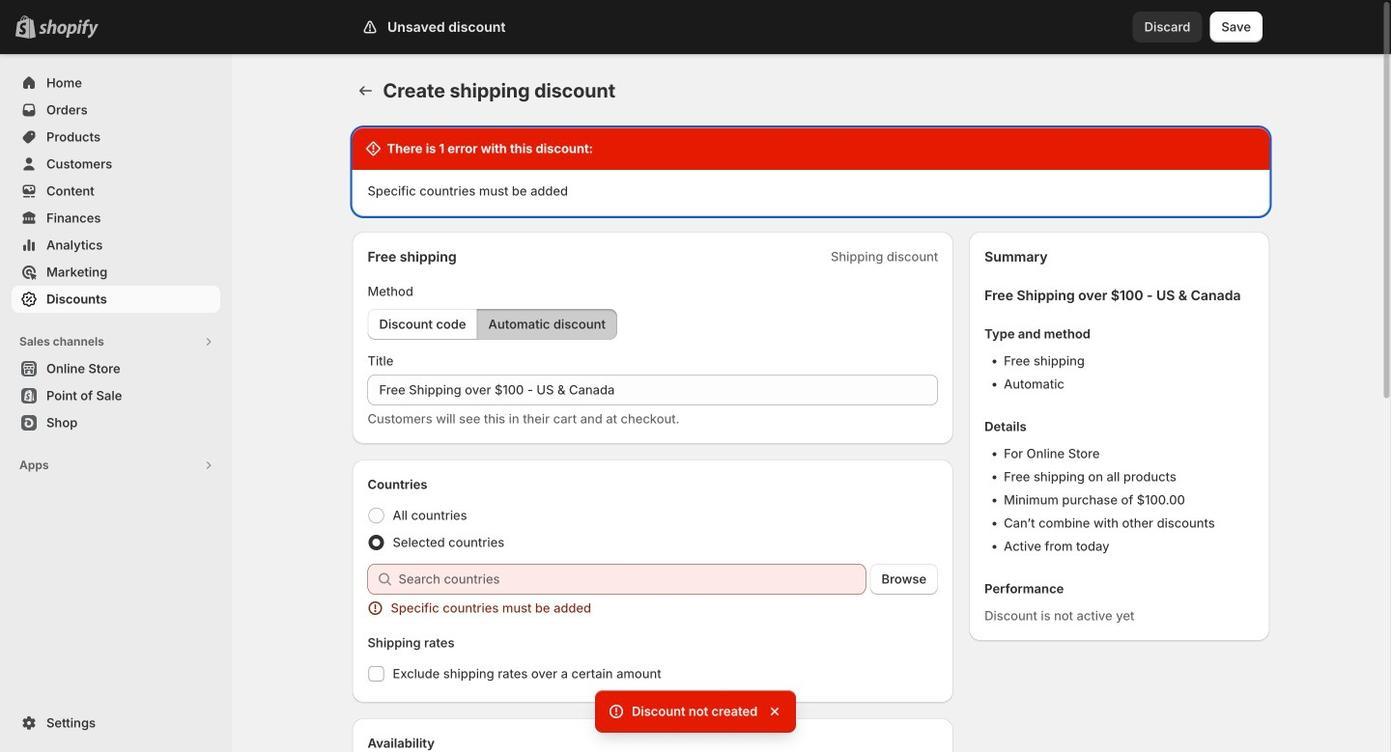 Task type: locate. For each thing, give the bounding box(es) containing it.
Search countries text field
[[398, 564, 866, 595]]

None text field
[[368, 375, 938, 406]]



Task type: vqa. For each thing, say whether or not it's contained in the screenshot.
the right "shopify" image
no



Task type: describe. For each thing, give the bounding box(es) containing it.
shopify image
[[39, 19, 99, 38]]



